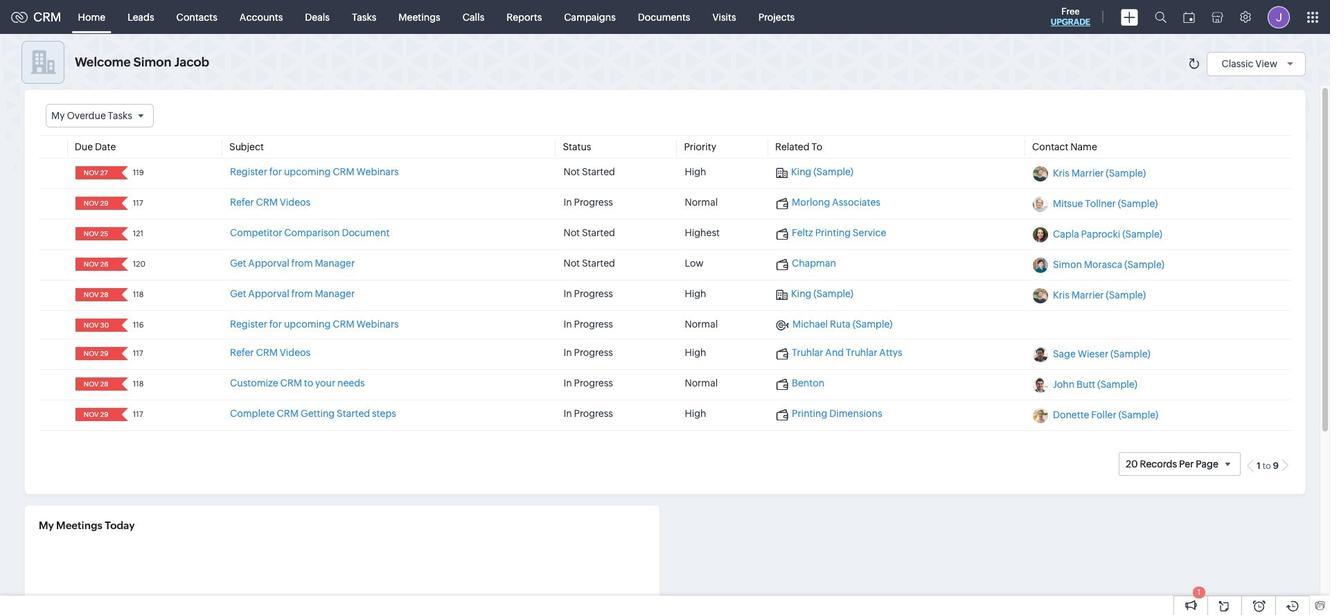 Task type: vqa. For each thing, say whether or not it's contained in the screenshot.
Image
no



Task type: describe. For each thing, give the bounding box(es) containing it.
logo image
[[11, 11, 28, 23]]

profile image
[[1268, 6, 1290, 28]]

search image
[[1155, 11, 1167, 23]]

search element
[[1147, 0, 1175, 34]]

create menu element
[[1113, 0, 1147, 34]]

calendar image
[[1183, 11, 1195, 23]]



Task type: locate. For each thing, give the bounding box(es) containing it.
None field
[[46, 104, 154, 128], [80, 166, 112, 180], [80, 197, 112, 210], [80, 227, 112, 241], [80, 258, 112, 271], [80, 288, 112, 302], [80, 319, 112, 332], [80, 347, 112, 360], [80, 378, 112, 391], [80, 408, 112, 421], [46, 104, 154, 128], [80, 166, 112, 180], [80, 197, 112, 210], [80, 227, 112, 241], [80, 258, 112, 271], [80, 288, 112, 302], [80, 319, 112, 332], [80, 347, 112, 360], [80, 378, 112, 391], [80, 408, 112, 421]]

create menu image
[[1121, 9, 1138, 25]]

profile element
[[1260, 0, 1298, 34]]



